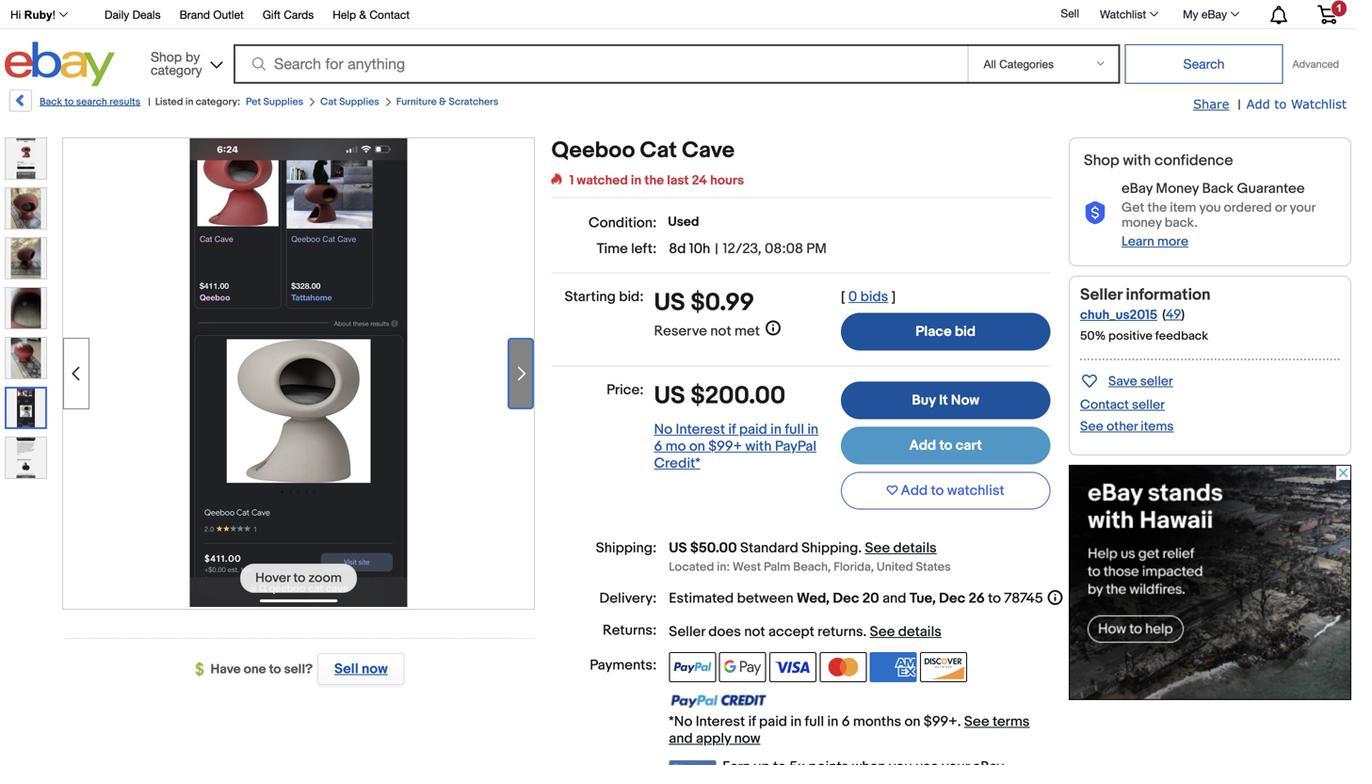 Task type: vqa. For each thing, say whether or not it's contained in the screenshot.
get
yes



Task type: describe. For each thing, give the bounding box(es) containing it.
met
[[735, 323, 760, 340]]

no interest if paid in full in 6 mo on $99+ with paypal credit*
[[654, 422, 819, 472]]

paypal credit image
[[669, 694, 767, 709]]

sell now link
[[313, 654, 405, 686]]

sell for sell now
[[334, 661, 359, 678]]

gift cards link
[[263, 5, 314, 26]]

8d
[[669, 241, 686, 258]]

)
[[1182, 307, 1185, 323]]

in down qeeboo cat cave
[[631, 173, 642, 189]]

Search for anything text field
[[236, 46, 964, 82]]

located
[[669, 561, 714, 575]]

12/23,
[[723, 241, 762, 258]]

share button
[[1194, 96, 1230, 113]]

starting bid:
[[565, 289, 644, 306]]

1 watched in the last 24 hours
[[570, 173, 744, 189]]

8d 10h | 12/23, 08:08 pm
[[669, 241, 827, 258]]

google pay image
[[719, 653, 767, 683]]

with inside no interest if paid in full in 6 mo on $99+ with paypal credit*
[[746, 438, 772, 455]]

none submit inside shop by category "banner"
[[1125, 44, 1284, 84]]

guarantee
[[1237, 180, 1305, 197]]

if for *no
[[749, 714, 756, 731]]

0 horizontal spatial now
[[362, 661, 388, 678]]

west
[[733, 561, 761, 575]]

0 vertical spatial see details link
[[865, 540, 937, 557]]

my ebay
[[1183, 8, 1228, 21]]

0 vertical spatial details
[[894, 540, 937, 557]]

[
[[841, 289, 846, 306]]

on for months
[[905, 714, 921, 731]]

in:
[[717, 561, 730, 575]]

supplies for cat supplies
[[339, 96, 379, 108]]

supplies for pet supplies
[[263, 96, 303, 108]]

have one to sell?
[[211, 662, 313, 678]]

advanced link
[[1284, 45, 1349, 83]]

florida,
[[834, 561, 874, 575]]

1 link
[[1307, 0, 1349, 27]]

does
[[709, 624, 741, 641]]

back to search results
[[40, 96, 141, 108]]

shop with confidence
[[1084, 152, 1234, 170]]

item
[[1170, 200, 1197, 216]]

discover image
[[921, 653, 968, 683]]

watchlist inside "share | add to watchlist"
[[1291, 97, 1347, 111]]

ruby
[[24, 8, 52, 21]]

0 vertical spatial and
[[883, 591, 907, 608]]

pet supplies
[[246, 96, 303, 108]]

it
[[939, 392, 948, 409]]

see up united
[[865, 540, 890, 557]]

2 dec from the left
[[939, 591, 966, 608]]

20
[[863, 591, 880, 608]]

paid for months
[[759, 714, 788, 731]]

picture 5 of 7 image
[[6, 338, 46, 379]]

paypal image
[[669, 653, 716, 683]]

us for us $0.99
[[654, 289, 685, 318]]

shop by category button
[[142, 42, 227, 82]]

pet supplies link
[[246, 96, 303, 108]]

!
[[52, 8, 56, 21]]

picture 2 of 7 image
[[6, 188, 46, 229]]

seller information chuh_us2015 ( 49 ) 50% positive feedback
[[1081, 285, 1211, 344]]

qeeboo cat cave
[[552, 138, 735, 164]]

seller for seller information
[[1081, 285, 1123, 305]]

see inside contact seller see other items
[[1081, 419, 1104, 435]]

shop by category banner
[[0, 0, 1352, 91]]

information
[[1126, 285, 1211, 305]]

brand outlet
[[180, 8, 244, 21]]

time left:
[[597, 241, 657, 258]]

share
[[1194, 97, 1230, 111]]

terms
[[993, 714, 1030, 731]]

1 for 1
[[1337, 2, 1343, 14]]

0 vertical spatial with
[[1123, 152, 1152, 170]]

add to watchlist button
[[841, 473, 1051, 510]]

[ 0 bids ]
[[841, 289, 896, 306]]

wed,
[[797, 591, 830, 608]]

more
[[1158, 234, 1189, 250]]

interest for no
[[676, 422, 725, 438]]

save
[[1109, 374, 1138, 390]]

us for us $50.00
[[669, 540, 687, 557]]

master card image
[[820, 653, 867, 683]]

]
[[892, 289, 896, 306]]

returns:
[[603, 623, 657, 640]]

brand outlet link
[[180, 5, 244, 26]]

0
[[849, 289, 858, 306]]

contact inside 'account' navigation
[[370, 8, 410, 21]]

shop by category
[[151, 49, 202, 78]]

payments:
[[590, 658, 657, 675]]

hours
[[710, 173, 744, 189]]

time
[[597, 241, 628, 258]]

see terms and apply now link
[[669, 714, 1030, 748]]

gift
[[263, 8, 281, 21]]

picture 3 of 7 image
[[6, 238, 46, 279]]

learn
[[1122, 234, 1155, 250]]

in left months
[[828, 714, 839, 731]]

pet
[[246, 96, 261, 108]]

watchlist inside 'account' navigation
[[1100, 8, 1147, 21]]

contact inside contact seller see other items
[[1081, 398, 1129, 414]]

picture 1 of 7 image
[[6, 138, 46, 179]]

main content containing us $0.99
[[552, 138, 1065, 766]]

to inside button
[[931, 483, 944, 500]]

24
[[692, 173, 708, 189]]

26
[[969, 591, 985, 608]]

cat supplies
[[320, 96, 379, 108]]

one
[[244, 662, 266, 678]]

reserve not met
[[654, 323, 760, 340]]

the inside the "ebay money back guarantee get the item you ordered or your money back. learn more"
[[1148, 200, 1167, 216]]

save seller
[[1109, 374, 1174, 390]]

0 horizontal spatial back
[[40, 96, 62, 108]]

confidence
[[1155, 152, 1234, 170]]

results
[[109, 96, 141, 108]]

estimated
[[669, 591, 734, 608]]

sell now
[[334, 661, 388, 678]]

50%
[[1081, 329, 1106, 344]]

used
[[668, 214, 700, 230]]

us for us $200.00
[[654, 382, 685, 411]]

10h
[[689, 241, 711, 258]]

1 dec from the left
[[833, 591, 860, 608]]

0 horizontal spatial |
[[148, 96, 150, 108]]

help & contact link
[[333, 5, 410, 26]]

to right '26'
[[988, 591, 1001, 608]]

add for add to watchlist
[[901, 483, 928, 500]]

cart
[[956, 438, 982, 455]]

bid
[[955, 324, 976, 341]]

see other items link
[[1081, 419, 1174, 435]]

shop for shop with confidence
[[1084, 152, 1120, 170]]

place bid
[[916, 324, 976, 341]]

sell for sell
[[1061, 7, 1080, 20]]

1 vertical spatial details
[[899, 624, 942, 641]]

sell?
[[284, 662, 313, 678]]

buy it now link
[[841, 382, 1051, 420]]

0 horizontal spatial cat
[[320, 96, 337, 108]]

49
[[1166, 307, 1182, 323]]



Task type: locate. For each thing, give the bounding box(es) containing it.
interest down paypal credit image
[[696, 714, 745, 731]]

apply
[[696, 731, 731, 748]]

1 vertical spatial watchlist
[[1291, 97, 1347, 111]]

ebay inside the "ebay money back guarantee get the item you ordered or your money back. learn more"
[[1122, 180, 1153, 197]]

6 for months
[[842, 714, 850, 731]]

1 vertical spatial shop
[[1084, 152, 1120, 170]]

paid down visa image
[[759, 714, 788, 731]]

or
[[1275, 200, 1287, 216]]

seller for contact
[[1132, 398, 1165, 414]]

qeeboo cat cave - picture 6 of 7 image
[[190, 136, 407, 607]]

details down tue,
[[899, 624, 942, 641]]

seller for save
[[1141, 374, 1174, 390]]

see left other
[[1081, 419, 1104, 435]]

if down $200.00
[[729, 422, 736, 438]]

positive
[[1109, 329, 1153, 344]]

dec left '26'
[[939, 591, 966, 608]]

on right mo
[[689, 438, 706, 455]]

1 vertical spatial on
[[905, 714, 921, 731]]

0 vertical spatial seller
[[1141, 374, 1174, 390]]

seller inside the seller information chuh_us2015 ( 49 ) 50% positive feedback
[[1081, 285, 1123, 305]]

contact up other
[[1081, 398, 1129, 414]]

0 horizontal spatial not
[[711, 323, 732, 340]]

0 horizontal spatial .
[[859, 540, 862, 557]]

chuh_us2015 link
[[1081, 308, 1158, 324]]

in right $99+ on the bottom
[[808, 422, 819, 438]]

1 horizontal spatial not
[[744, 624, 766, 641]]

in
[[185, 96, 193, 108], [631, 173, 642, 189], [771, 422, 782, 438], [808, 422, 819, 438], [791, 714, 802, 731], [828, 714, 839, 731]]

cat right "pet supplies"
[[320, 96, 337, 108]]

us up reserve
[[654, 289, 685, 318]]

back.
[[1165, 215, 1198, 231]]

months
[[853, 714, 902, 731]]

0 horizontal spatial 6
[[654, 438, 663, 455]]

1 vertical spatial seller
[[1132, 398, 1165, 414]]

category:
[[196, 96, 240, 108]]

paid for mo
[[739, 422, 768, 438]]

1 horizontal spatial and
[[883, 591, 907, 608]]

us up no
[[654, 382, 685, 411]]

1 vertical spatial see details link
[[870, 624, 942, 641]]

standard shipping . see details
[[740, 540, 937, 557]]

add for add to cart
[[910, 438, 937, 455]]

with details__icon image
[[1084, 202, 1107, 225]]

0 vertical spatial seller
[[1081, 285, 1123, 305]]

pm
[[807, 241, 827, 258]]

seller right save
[[1141, 374, 1174, 390]]

| right share button
[[1238, 97, 1241, 113]]

sell left watchlist link
[[1061, 7, 1080, 20]]

sell inside 'account' navigation
[[1061, 7, 1080, 20]]

supplies
[[263, 96, 303, 108], [339, 96, 379, 108]]

1 horizontal spatial 6
[[842, 714, 850, 731]]

1 horizontal spatial dec
[[939, 591, 966, 608]]

1 horizontal spatial cat
[[640, 138, 677, 164]]

1 vertical spatial 1
[[570, 173, 574, 189]]

1 horizontal spatial |
[[715, 241, 719, 258]]

in down $200.00
[[771, 422, 782, 438]]

us $200.00
[[654, 382, 786, 411]]

back inside the "ebay money back guarantee get the item you ordered or your money back. learn more"
[[1203, 180, 1234, 197]]

shop left the by
[[151, 49, 182, 65]]

to down advanced link
[[1275, 97, 1287, 111]]

see
[[1081, 419, 1104, 435], [865, 540, 890, 557], [870, 624, 895, 641], [965, 714, 990, 731]]

2 supplies from the left
[[339, 96, 379, 108]]

now right sell?
[[362, 661, 388, 678]]

2 vertical spatial add
[[901, 483, 928, 500]]

1 horizontal spatial 1
[[1337, 2, 1343, 14]]

picture 6 of 7 image
[[7, 389, 45, 428]]

0 vertical spatial cat
[[320, 96, 337, 108]]

see details link up american express "image"
[[870, 624, 942, 641]]

details up the states
[[894, 540, 937, 557]]

dollar sign image
[[195, 663, 211, 678]]

0 horizontal spatial ebay
[[1122, 180, 1153, 197]]

with up get
[[1123, 152, 1152, 170]]

2 vertical spatial us
[[669, 540, 687, 557]]

to
[[64, 96, 74, 108], [1275, 97, 1287, 111], [940, 438, 953, 455], [931, 483, 944, 500], [988, 591, 1001, 608], [269, 662, 281, 678]]

us
[[654, 289, 685, 318], [654, 382, 685, 411], [669, 540, 687, 557]]

paid
[[739, 422, 768, 438], [759, 714, 788, 731]]

the right get
[[1148, 200, 1167, 216]]

full inside no interest if paid in full in 6 mo on $99+ with paypal credit*
[[785, 422, 805, 438]]

in down visa image
[[791, 714, 802, 731]]

palm
[[764, 561, 791, 575]]

scratchers
[[449, 96, 499, 108]]

located in: west palm beach, florida, united states
[[669, 561, 951, 575]]

1 horizontal spatial .
[[863, 624, 867, 641]]

0 horizontal spatial seller
[[669, 624, 706, 641]]

0 vertical spatial now
[[362, 661, 388, 678]]

to left search
[[64, 96, 74, 108]]

$0.99
[[691, 289, 755, 318]]

0 horizontal spatial watchlist
[[1100, 8, 1147, 21]]

on for mo
[[689, 438, 706, 455]]

help & contact
[[333, 8, 410, 21]]

6 left months
[[842, 714, 850, 731]]

feedback
[[1156, 329, 1209, 344]]

my ebay link
[[1173, 3, 1248, 25]]

money
[[1122, 215, 1162, 231]]

seller for seller does not accept returns
[[669, 624, 706, 641]]

dec left 20
[[833, 591, 860, 608]]

not
[[711, 323, 732, 340], [744, 624, 766, 641]]

with right $99+ on the bottom
[[746, 438, 772, 455]]

None submit
[[1125, 44, 1284, 84]]

0 vertical spatial full
[[785, 422, 805, 438]]

the inside "main content"
[[645, 173, 664, 189]]

shop inside the shop by category
[[151, 49, 182, 65]]

1 for 1 watched in the last 24 hours
[[570, 173, 574, 189]]

0 vertical spatial not
[[711, 323, 732, 340]]

0 horizontal spatial sell
[[334, 661, 359, 678]]

ebay up get
[[1122, 180, 1153, 197]]

0 vertical spatial 6
[[654, 438, 663, 455]]

qeeboo
[[552, 138, 635, 164]]

furniture
[[396, 96, 437, 108]]

contact seller link
[[1081, 398, 1165, 414]]

6 left mo
[[654, 438, 663, 455]]

full for months
[[805, 714, 824, 731]]

0 horizontal spatial if
[[729, 422, 736, 438]]

cat up 1 watched in the last 24 hours
[[640, 138, 677, 164]]

full down visa image
[[805, 714, 824, 731]]

hi
[[10, 8, 21, 21]]

paid down $200.00
[[739, 422, 768, 438]]

1 vertical spatial sell
[[334, 661, 359, 678]]

1 horizontal spatial supplies
[[339, 96, 379, 108]]

not right does
[[744, 624, 766, 641]]

now inside see terms and apply now
[[734, 731, 761, 748]]

interest inside no interest if paid in full in 6 mo on $99+ with paypal credit*
[[676, 422, 725, 438]]

to inside "share | add to watchlist"
[[1275, 97, 1287, 111]]

$50.00
[[690, 540, 737, 557]]

to right one
[[269, 662, 281, 678]]

0 vertical spatial add
[[1247, 97, 1271, 111]]

on left $99+.
[[905, 714, 921, 731]]

mo
[[666, 438, 686, 455]]

1 horizontal spatial watchlist
[[1291, 97, 1347, 111]]

0 vertical spatial contact
[[370, 8, 410, 21]]

cave
[[682, 138, 735, 164]]

ebay mastercard image
[[669, 761, 716, 766]]

| left listed
[[148, 96, 150, 108]]

1 horizontal spatial full
[[805, 714, 824, 731]]

0 vertical spatial us
[[654, 289, 685, 318]]

watchlist right sell link
[[1100, 8, 1147, 21]]

sell right sell?
[[334, 661, 359, 678]]

paid inside no interest if paid in full in 6 mo on $99+ with paypal credit*
[[739, 422, 768, 438]]

if inside no interest if paid in full in 6 mo on $99+ with paypal credit*
[[729, 422, 736, 438]]

& for help
[[359, 8, 367, 21]]

now
[[951, 392, 980, 409]]

shop up with details__icon
[[1084, 152, 1120, 170]]

1 horizontal spatial with
[[1123, 152, 1152, 170]]

place
[[916, 324, 952, 341]]

contact seller see other items
[[1081, 398, 1174, 435]]

ebay
[[1202, 8, 1228, 21], [1122, 180, 1153, 197]]

| right 10h
[[715, 241, 719, 258]]

. down 20
[[863, 624, 867, 641]]

ebay right 'my'
[[1202, 8, 1228, 21]]

*no
[[669, 714, 693, 731]]

add down add to cart link
[[901, 483, 928, 500]]

back left search
[[40, 96, 62, 108]]

0 vertical spatial if
[[729, 422, 736, 438]]

1 vertical spatial and
[[669, 731, 693, 748]]

1 horizontal spatial seller
[[1081, 285, 1123, 305]]

starting
[[565, 289, 616, 306]]

1 vertical spatial back
[[1203, 180, 1234, 197]]

to left the 'cart'
[[940, 438, 953, 455]]

0 horizontal spatial contact
[[370, 8, 410, 21]]

1 horizontal spatial back
[[1203, 180, 1234, 197]]

supplies right 'pet'
[[263, 96, 303, 108]]

if down paypal credit image
[[749, 714, 756, 731]]

1 vertical spatial cat
[[640, 138, 677, 164]]

0 vertical spatial .
[[859, 540, 862, 557]]

1 vertical spatial paid
[[759, 714, 788, 731]]

1 vertical spatial interest
[[696, 714, 745, 731]]

add inside "share | add to watchlist"
[[1247, 97, 1271, 111]]

1 vertical spatial full
[[805, 714, 824, 731]]

6 for mo
[[654, 438, 663, 455]]

0 vertical spatial interest
[[676, 422, 725, 438]]

6 inside no interest if paid in full in 6 mo on $99+ with paypal credit*
[[654, 438, 663, 455]]

0 horizontal spatial on
[[689, 438, 706, 455]]

deals
[[132, 8, 161, 21]]

0 vertical spatial watchlist
[[1100, 8, 1147, 21]]

0 vertical spatial back
[[40, 96, 62, 108]]

in right listed
[[185, 96, 193, 108]]

$99+.
[[924, 714, 961, 731]]

and up ebay mastercard image
[[669, 731, 693, 748]]

. up florida,
[[859, 540, 862, 557]]

back up you
[[1203, 180, 1234, 197]]

delivery:
[[600, 591, 657, 608]]

interest right no
[[676, 422, 725, 438]]

1 horizontal spatial &
[[439, 96, 447, 108]]

1 up advanced
[[1337, 2, 1343, 14]]

advertisement region
[[1069, 465, 1352, 701]]

1 vertical spatial &
[[439, 96, 447, 108]]

chuh_us2015
[[1081, 308, 1158, 324]]

by
[[186, 49, 200, 65]]

1 vertical spatial .
[[863, 624, 867, 641]]

picture 7 of 7 image
[[6, 438, 46, 479]]

add to cart
[[910, 438, 982, 455]]

add right share
[[1247, 97, 1271, 111]]

1 vertical spatial the
[[1148, 200, 1167, 216]]

add down buy
[[910, 438, 937, 455]]

not left met
[[711, 323, 732, 340]]

buy it now
[[912, 392, 980, 409]]

accept
[[769, 624, 815, 641]]

1 supplies from the left
[[263, 96, 303, 108]]

if
[[729, 422, 736, 438], [749, 714, 756, 731]]

items
[[1141, 419, 1174, 435]]

standard
[[740, 540, 799, 557]]

us $0.99
[[654, 289, 755, 318]]

0 horizontal spatial 1
[[570, 173, 574, 189]]

0 horizontal spatial dec
[[833, 591, 860, 608]]

seller
[[1141, 374, 1174, 390], [1132, 398, 1165, 414]]

shop
[[151, 49, 182, 65], [1084, 152, 1120, 170]]

reserve
[[654, 323, 707, 340]]

add to cart link
[[841, 427, 1051, 465]]

0 vertical spatial &
[[359, 8, 367, 21]]

0 horizontal spatial full
[[785, 422, 805, 438]]

1 horizontal spatial the
[[1148, 200, 1167, 216]]

full for mo
[[785, 422, 805, 438]]

dec
[[833, 591, 860, 608], [939, 591, 966, 608]]

to left watchlist
[[931, 483, 944, 500]]

2 horizontal spatial |
[[1238, 97, 1241, 113]]

estimated between wed, dec 20 and tue, dec 26 to 78745
[[669, 591, 1044, 608]]

1 horizontal spatial shop
[[1084, 152, 1120, 170]]

see down 20
[[870, 624, 895, 641]]

0 vertical spatial the
[[645, 173, 664, 189]]

1 horizontal spatial if
[[749, 714, 756, 731]]

0 horizontal spatial supplies
[[263, 96, 303, 108]]

money
[[1156, 180, 1199, 197]]

1 left watched
[[570, 173, 574, 189]]

& for furniture
[[439, 96, 447, 108]]

seller up chuh_us2015 link
[[1081, 285, 1123, 305]]

seller inside button
[[1141, 374, 1174, 390]]

on inside no interest if paid in full in 6 mo on $99+ with paypal credit*
[[689, 438, 706, 455]]

seller inside contact seller see other items
[[1132, 398, 1165, 414]]

main content
[[552, 138, 1065, 766]]

& right help in the left top of the page
[[359, 8, 367, 21]]

account navigation
[[0, 0, 1352, 29]]

buy
[[912, 392, 936, 409]]

supplies left furniture
[[339, 96, 379, 108]]

full down $200.00
[[785, 422, 805, 438]]

picture 4 of 7 image
[[6, 288, 46, 329]]

$200.00
[[691, 382, 786, 411]]

contact
[[370, 8, 410, 21], [1081, 398, 1129, 414]]

watchlist down advanced link
[[1291, 97, 1347, 111]]

0 vertical spatial ebay
[[1202, 8, 1228, 21]]

if for no
[[729, 422, 736, 438]]

1 vertical spatial seller
[[669, 624, 706, 641]]

0 vertical spatial paid
[[739, 422, 768, 438]]

interest for *no
[[696, 714, 745, 731]]

now right apply
[[734, 731, 761, 748]]

0 horizontal spatial with
[[746, 438, 772, 455]]

1 vertical spatial 6
[[842, 714, 850, 731]]

0 horizontal spatial and
[[669, 731, 693, 748]]

1 horizontal spatial now
[[734, 731, 761, 748]]

see left "terms"
[[965, 714, 990, 731]]

1 vertical spatial us
[[654, 382, 685, 411]]

0 horizontal spatial &
[[359, 8, 367, 21]]

and right 20
[[883, 591, 907, 608]]

ordered
[[1224, 200, 1272, 216]]

and
[[883, 591, 907, 608], [669, 731, 693, 748]]

daily
[[105, 8, 129, 21]]

add inside button
[[901, 483, 928, 500]]

seller up paypal image
[[669, 624, 706, 641]]

american express image
[[870, 653, 917, 683]]

1 vertical spatial with
[[746, 438, 772, 455]]

| inside "share | add to watchlist"
[[1238, 97, 1241, 113]]

1 vertical spatial now
[[734, 731, 761, 748]]

0 horizontal spatial the
[[645, 173, 664, 189]]

get
[[1122, 200, 1145, 216]]

1 horizontal spatial ebay
[[1202, 8, 1228, 21]]

and inside see terms and apply now
[[669, 731, 693, 748]]

us up located
[[669, 540, 687, 557]]

seller
[[1081, 285, 1123, 305], [669, 624, 706, 641]]

furniture & scratchers
[[396, 96, 499, 108]]

visa image
[[770, 653, 817, 683]]

united
[[877, 561, 913, 575]]

& inside 'account' navigation
[[359, 8, 367, 21]]

price:
[[607, 382, 644, 399]]

shop for shop by category
[[151, 49, 182, 65]]

1 vertical spatial add
[[910, 438, 937, 455]]

contact right help in the left top of the page
[[370, 8, 410, 21]]

1 inside 'account' navigation
[[1337, 2, 1343, 14]]

0 vertical spatial shop
[[151, 49, 182, 65]]

the left last at the top of page
[[645, 173, 664, 189]]

see details link up united
[[865, 540, 937, 557]]

cat
[[320, 96, 337, 108], [640, 138, 677, 164]]

1 horizontal spatial contact
[[1081, 398, 1129, 414]]

add to watchlist
[[901, 483, 1005, 500]]

outlet
[[213, 8, 244, 21]]

seller up items
[[1132, 398, 1165, 414]]

0 vertical spatial sell
[[1061, 7, 1080, 20]]

1 vertical spatial if
[[749, 714, 756, 731]]

1 horizontal spatial on
[[905, 714, 921, 731]]

0 vertical spatial on
[[689, 438, 706, 455]]

1 horizontal spatial sell
[[1061, 7, 1080, 20]]

brand
[[180, 8, 210, 21]]

ebay inside 'account' navigation
[[1202, 8, 1228, 21]]

0 horizontal spatial shop
[[151, 49, 182, 65]]

us $50.00
[[669, 540, 737, 557]]

& right furniture
[[439, 96, 447, 108]]

states
[[916, 561, 951, 575]]

see inside see terms and apply now
[[965, 714, 990, 731]]

back to search results link
[[8, 89, 141, 119]]

1 vertical spatial contact
[[1081, 398, 1129, 414]]



